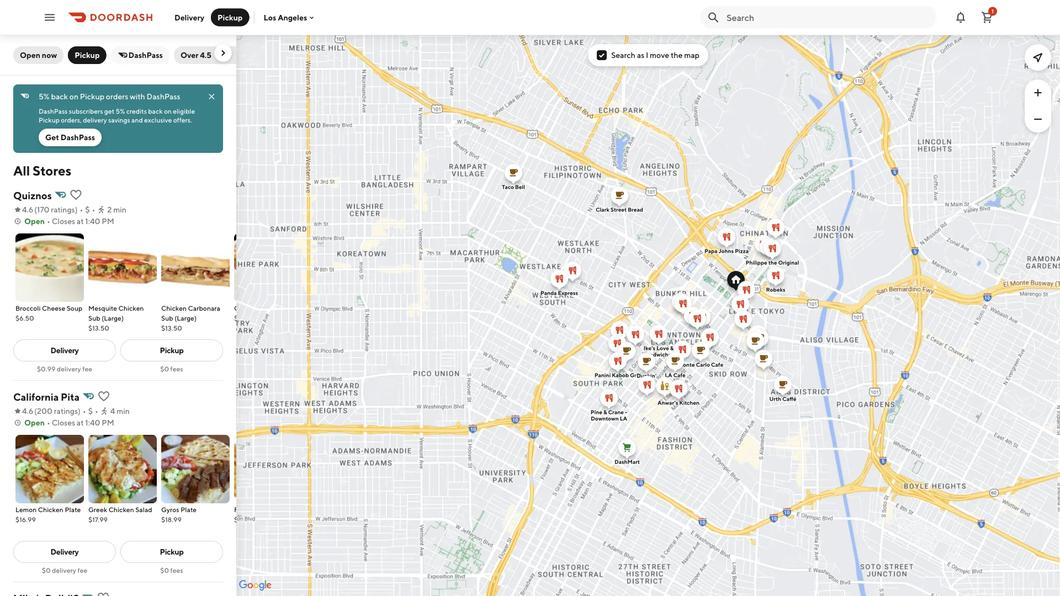 Task type: vqa. For each thing, say whether or not it's contained in the screenshot.


Task type: describe. For each thing, give the bounding box(es) containing it.
open for quiznos
[[24, 217, 45, 226]]

4.6 for quiznos
[[22, 205, 33, 214]]

search as i move the map
[[611, 51, 700, 60]]

• $ for california pita
[[83, 407, 93, 416]]

map
[[684, 51, 700, 60]]

0 vertical spatial 5%
[[39, 92, 49, 101]]

angeles
[[278, 13, 307, 22]]

next image
[[219, 49, 228, 57]]

0 horizontal spatial back
[[51, 92, 68, 101]]

over 4.5
[[181, 51, 212, 60]]

$0 fees for california pita
[[160, 567, 183, 574]]

dashpass inside button
[[128, 51, 163, 60]]

savings
[[108, 116, 130, 124]]

delivery link for california pita
[[13, 541, 116, 563]]

dashpass subscribers get 5% credits back on eligible pickup orders, delivery savings and exclusive offers.
[[39, 107, 196, 124]]

lemon chicken plate image
[[15, 435, 84, 504]]

gyros
[[161, 506, 179, 514]]

move
[[650, 51, 669, 60]]

greek
[[88, 506, 107, 514]]

2 min
[[107, 205, 126, 214]]

$18.99
[[161, 516, 182, 524]]

and
[[132, 116, 143, 124]]

ratings for california pita
[[54, 407, 78, 416]]

notification bell image
[[954, 11, 968, 24]]

closes for quiznos
[[52, 217, 75, 226]]

dashpass inside 'button'
[[61, 133, 95, 142]]

exclusive
[[144, 116, 172, 124]]

5% inside dashpass subscribers get 5% credits back on eligible pickup orders, delivery savings and exclusive offers.
[[116, 107, 125, 115]]

4.5
[[200, 51, 212, 60]]

zoom out image
[[1032, 113, 1045, 126]]

sub for mesquite chicken sub (large)
[[88, 314, 100, 322]]

broccoli
[[15, 304, 41, 312]]

$0 for quiznos
[[160, 365, 169, 373]]

average rating of 4.6 out of 5 element for quiznos
[[13, 204, 33, 215]]

delivery link for quiznos
[[13, 340, 116, 362]]

delivery for quiznos
[[51, 346, 79, 355]]

chicken for mesquite chicken sub (large) $13.50
[[118, 304, 144, 312]]

$ for quiznos
[[85, 205, 90, 214]]

4
[[110, 407, 115, 416]]

california pita
[[13, 391, 80, 403]]

noodle
[[261, 304, 284, 312]]

• left the 4 at the left of page
[[95, 407, 98, 416]]

( for california pita
[[34, 407, 37, 416]]

Store search: begin typing to search for stores available on DoorDash text field
[[727, 11, 930, 23]]

now
[[42, 51, 57, 60]]

los
[[264, 13, 276, 22]]

(large) for chicken
[[175, 314, 197, 322]]

greek chicken salad $17.99
[[88, 506, 152, 524]]

delivery for california pita
[[52, 567, 76, 574]]

on inside dashpass subscribers get 5% credits back on eligible pickup orders, delivery savings and exclusive offers.
[[164, 107, 172, 115]]

• right ( 200 ratings )
[[83, 407, 86, 416]]

los angeles
[[264, 13, 307, 22]]

as
[[637, 51, 645, 60]]

lemon
[[15, 506, 37, 514]]

french fries $4.99
[[234, 506, 272, 524]]

california
[[13, 391, 59, 403]]

get
[[45, 133, 59, 142]]

get dashpass button
[[39, 129, 102, 146]]

1
[[992, 8, 994, 14]]

Search as I move the map checkbox
[[597, 50, 607, 60]]

broccoli cheese soup $6.50
[[15, 304, 82, 322]]

chicken inside chicken carbonara sub (large) $13.50
[[161, 304, 187, 312]]

mesquite
[[88, 304, 117, 312]]

orders,
[[61, 116, 82, 124]]

( 200 ratings )
[[34, 407, 81, 416]]

over
[[181, 51, 199, 60]]

gyros plate image
[[161, 435, 230, 504]]

delivery for california pita
[[51, 548, 79, 557]]

• down 170
[[47, 217, 50, 226]]

( 170 ratings )
[[34, 205, 78, 214]]

powered by google image
[[239, 580, 272, 592]]

broccoli cheese soup image
[[15, 234, 84, 302]]

2
[[107, 205, 112, 214]]

( for quiznos
[[34, 205, 37, 214]]

french
[[234, 506, 256, 514]]

credits
[[126, 107, 147, 115]]

at for quiznos
[[77, 217, 84, 226]]

open now button
[[13, 46, 64, 64]]

chicken carbonara sub (large) $13.50
[[161, 304, 220, 332]]

170
[[37, 205, 49, 214]]

ratings for quiznos
[[51, 205, 75, 214]]

dashpass inside dashpass subscribers get 5% credits back on eligible pickup orders, delivery savings and exclusive offers.
[[39, 107, 68, 115]]

delivery inside dashpass subscribers get 5% credits back on eligible pickup orders, delivery savings and exclusive offers.
[[83, 116, 107, 124]]

4.6 for california pita
[[22, 407, 33, 416]]

all stores
[[13, 163, 71, 178]]

) for california pita
[[78, 407, 81, 416]]

• down 200
[[47, 418, 50, 427]]

fries
[[257, 506, 272, 514]]

get dashpass
[[45, 133, 95, 142]]

fee for california pita
[[78, 567, 87, 574]]

chicken inside chicken noodle soup $6.50
[[234, 304, 260, 312]]

$16.99
[[15, 516, 36, 524]]

0 horizontal spatial click to add this store to your saved list image
[[69, 188, 83, 202]]

gyros plate $18.99
[[161, 506, 197, 524]]

map region
[[221, 26, 1060, 596]]

$6.50 for broccoli cheese soup $6.50
[[15, 314, 34, 322]]

eligible
[[173, 107, 195, 115]]

fees for california pita
[[170, 567, 183, 574]]

plate inside the lemon chicken plate $16.99
[[65, 506, 81, 514]]

open • closes at 1:40 pm for quiznos
[[24, 217, 114, 226]]

• left 2
[[92, 205, 95, 214]]

click to add this store to your saved list image
[[97, 390, 110, 403]]

orders
[[106, 92, 128, 101]]



Task type: locate. For each thing, give the bounding box(es) containing it.
1 horizontal spatial pickup button
[[211, 9, 249, 26]]

sub for chicken carbonara sub (large)
[[161, 314, 173, 322]]

min right the 4 at the left of page
[[117, 407, 130, 416]]

dashmart
[[615, 459, 640, 465], [615, 459, 640, 465]]

1 vertical spatial back
[[148, 107, 163, 115]]

0 vertical spatial pickup button
[[211, 9, 249, 26]]

taco
[[502, 184, 514, 190], [502, 184, 514, 190]]

kitchen
[[680, 400, 700, 406], [680, 400, 700, 406]]

$6.50
[[15, 314, 34, 322], [234, 314, 253, 322]]

average rating of 4.6 out of 5 element for california pita
[[13, 406, 33, 417]]

cheese
[[42, 304, 65, 312]]

1 delivery link from the top
[[13, 340, 116, 362]]

2 pm from the top
[[102, 418, 114, 427]]

soup
[[67, 304, 82, 312], [285, 304, 301, 312]]

$
[[85, 205, 90, 214], [88, 407, 93, 416]]

pickup down chicken carbonara sub (large) $13.50
[[160, 346, 184, 355]]

(large) down carbonara
[[175, 314, 197, 322]]

with
[[130, 92, 145, 101]]

carbonara
[[188, 304, 220, 312]]

1:40 for california pita
[[85, 418, 100, 427]]

$ left the 4 at the left of page
[[88, 407, 93, 416]]

0 horizontal spatial $6.50
[[15, 314, 34, 322]]

1 horizontal spatial on
[[164, 107, 172, 115]]

monte
[[678, 362, 695, 368], [678, 362, 695, 368]]

panini kabob grill
[[595, 372, 641, 379], [595, 372, 641, 379]]

) for quiznos
[[75, 205, 78, 214]]

dashpass up orders,
[[39, 107, 68, 115]]

pm down the 4 at the left of page
[[102, 418, 114, 427]]

(large) down the "mesquite"
[[102, 314, 124, 322]]

papa johns pizza philippe the original
[[705, 248, 799, 266], [705, 248, 799, 266]]

$0 for california pita
[[160, 567, 169, 574]]

0 vertical spatial average rating of 4.6 out of 5 element
[[13, 204, 33, 215]]

1 sub from the left
[[88, 314, 100, 322]]

pickup button right now on the left
[[68, 46, 106, 64]]

0 vertical spatial open • closes at 1:40 pm
[[24, 217, 114, 226]]

dashpass up exclusive
[[147, 92, 180, 101]]

$6.50 right chicken carbonara sub (large) $13.50
[[234, 314, 253, 322]]

0 horizontal spatial 5%
[[39, 92, 49, 101]]

$6.50 inside chicken noodle soup $6.50
[[234, 314, 253, 322]]

1 vertical spatial delivery
[[51, 346, 79, 355]]

salad
[[135, 506, 152, 514]]

soup right "cheese"
[[67, 304, 82, 312]]

)
[[75, 205, 78, 214], [78, 407, 81, 416]]

delivery up $0 delivery fee
[[51, 548, 79, 557]]

0 horizontal spatial plate
[[65, 506, 81, 514]]

stores
[[33, 163, 71, 178]]

1 button
[[976, 6, 999, 28]]

0 vertical spatial $
[[85, 205, 90, 214]]

plate inside gyros plate $18.99
[[181, 506, 197, 514]]

open • closes at 1:40 pm down ( 200 ratings )
[[24, 418, 114, 427]]

4.6 down quiznos
[[22, 205, 33, 214]]

soup inside broccoli cheese soup $6.50
[[67, 304, 82, 312]]

2 4.6 from the top
[[22, 407, 33, 416]]

$13.50 inside mesquite chicken sub (large) $13.50
[[88, 324, 109, 332]]

dashpass down orders,
[[61, 133, 95, 142]]

delivery
[[83, 116, 107, 124], [57, 365, 81, 373], [52, 567, 76, 574]]

2 vertical spatial open
[[24, 418, 45, 427]]

chicken left carbonara
[[161, 304, 187, 312]]

chicken carbonara sub (large) image
[[161, 234, 230, 302]]

2 delivery link from the top
[[13, 541, 116, 563]]

0 vertical spatial click to add this store to your saved list image
[[69, 188, 83, 202]]

ratings down pita
[[54, 407, 78, 416]]

$4.99
[[234, 516, 252, 524]]

johns
[[719, 248, 734, 254], [719, 248, 734, 254]]

$0 fees
[[160, 365, 183, 373], [160, 567, 183, 574]]

clark
[[596, 207, 610, 213], [596, 207, 610, 213]]

• right ( 170 ratings )
[[80, 205, 83, 214]]

street
[[611, 207, 627, 213], [611, 207, 627, 213]]

urth caffé
[[770, 396, 797, 402], [770, 396, 797, 402]]

1 vertical spatial pickup button
[[68, 46, 106, 64]]

delivery
[[175, 13, 204, 22], [51, 346, 79, 355], [51, 548, 79, 557]]

(large) for mesquite
[[102, 314, 124, 322]]

0 vertical spatial (
[[34, 205, 37, 214]]

delivery up "$0.99 delivery fee"
[[51, 346, 79, 355]]

1 horizontal spatial back
[[148, 107, 163, 115]]

0 horizontal spatial )
[[75, 205, 78, 214]]

1 horizontal spatial sub
[[161, 314, 173, 322]]

sub right mesquite chicken sub (large) $13.50
[[161, 314, 173, 322]]

1 horizontal spatial 5%
[[116, 107, 125, 115]]

1 vertical spatial ratings
[[54, 407, 78, 416]]

fees down $18.99
[[170, 567, 183, 574]]

1 1:40 from the top
[[85, 217, 100, 226]]

pickup up 'get'
[[39, 116, 60, 124]]

ratings right 170
[[51, 205, 75, 214]]

(large) inside mesquite chicken sub (large) $13.50
[[102, 314, 124, 322]]

sub
[[88, 314, 100, 322], [161, 314, 173, 322]]

1 closes from the top
[[52, 217, 75, 226]]

pickup
[[218, 13, 243, 22], [75, 51, 100, 60], [80, 92, 104, 101], [39, 116, 60, 124], [160, 346, 184, 355], [160, 548, 184, 557]]

1 soup from the left
[[67, 304, 82, 312]]

2 $0 fees from the top
[[160, 567, 183, 574]]

pickup inside dashpass subscribers get 5% credits back on eligible pickup orders, delivery savings and exclusive offers.
[[39, 116, 60, 124]]

1 vertical spatial average rating of 4.6 out of 5 element
[[13, 406, 33, 417]]

at for california pita
[[77, 418, 84, 427]]

1 $6.50 from the left
[[15, 314, 34, 322]]

mesquite chicken sub (large) image
[[88, 234, 157, 302]]

over 4.5 button
[[174, 46, 247, 64]]

pm for quiznos
[[102, 217, 114, 226]]

• $
[[80, 205, 90, 214], [83, 407, 93, 416]]

2 (large) from the left
[[175, 314, 197, 322]]

fee
[[82, 365, 92, 373], [78, 567, 87, 574]]

chicken right the "mesquite"
[[118, 304, 144, 312]]

chicken left salad
[[109, 506, 134, 514]]

$6.50 inside broccoli cheese soup $6.50
[[15, 314, 34, 322]]

0 vertical spatial fees
[[170, 365, 183, 373]]

$6.50 for chicken noodle soup $6.50
[[234, 314, 253, 322]]

open menu image
[[43, 11, 56, 24]]

on up exclusive
[[164, 107, 172, 115]]

0 horizontal spatial sub
[[88, 314, 100, 322]]

back inside dashpass subscribers get 5% credits back on eligible pickup orders, delivery savings and exclusive offers.
[[148, 107, 163, 115]]

dashpass button
[[111, 46, 170, 64]]

5% up savings
[[116, 107, 125, 115]]

1 ( from the top
[[34, 205, 37, 214]]

$0.99
[[37, 365, 55, 373]]

$13.50 for mesquite chicken sub (large) $13.50
[[88, 324, 109, 332]]

1 horizontal spatial $13.50
[[161, 324, 182, 332]]

pickup link for quiznos
[[120, 340, 223, 362]]

average rating of 4.6 out of 5 element down quiznos
[[13, 204, 33, 215]]

panini
[[595, 372, 611, 379], [595, 372, 611, 379]]

pickup up subscribers
[[80, 92, 104, 101]]

1 horizontal spatial )
[[78, 407, 81, 416]]

1 open • closes at 1:40 pm from the top
[[24, 217, 114, 226]]

1 plate from the left
[[65, 506, 81, 514]]

pm down 2
[[102, 217, 114, 226]]

plate right gyros
[[181, 506, 197, 514]]

delivery inside the delivery button
[[175, 13, 204, 22]]

1 vertical spatial pickup link
[[120, 541, 223, 563]]

2 $13.50 from the left
[[161, 324, 182, 332]]

1:40 for quiznos
[[85, 217, 100, 226]]

1 vertical spatial min
[[117, 407, 130, 416]]

5% down open now button
[[39, 92, 49, 101]]

los angeles button
[[264, 13, 316, 22]]

average rating of 4.6 out of 5 element
[[13, 204, 33, 215], [13, 406, 33, 417]]

0 vertical spatial delivery link
[[13, 340, 116, 362]]

delivery button
[[168, 9, 211, 26]]

0 vertical spatial delivery
[[175, 13, 204, 22]]

1 average rating of 4.6 out of 5 element from the top
[[13, 204, 33, 215]]

philippe
[[746, 260, 768, 266], [746, 260, 768, 266]]

2 $6.50 from the left
[[234, 314, 253, 322]]

anwar's
[[658, 400, 678, 406], [658, 400, 678, 406]]

1 $13.50 from the left
[[88, 324, 109, 332]]

2 at from the top
[[77, 418, 84, 427]]

taco bell
[[502, 184, 525, 190], [502, 184, 525, 190]]

pm for california pita
[[102, 418, 114, 427]]

cafe
[[711, 362, 724, 368], [711, 362, 724, 368], [674, 372, 686, 379], [674, 372, 686, 379]]

1 pickup link from the top
[[120, 340, 223, 362]]

carlo
[[696, 362, 710, 368], [696, 362, 710, 368]]

0 vertical spatial fee
[[82, 365, 92, 373]]

chicken noodle soup $6.50
[[234, 304, 301, 322]]

open down 200
[[24, 418, 45, 427]]

1 vertical spatial 1:40
[[85, 418, 100, 427]]

zoom in image
[[1032, 86, 1045, 99]]

closes down ( 200 ratings )
[[52, 418, 75, 427]]

dashpass up the with
[[128, 51, 163, 60]]

chicken inside mesquite chicken sub (large) $13.50
[[118, 304, 144, 312]]

1 vertical spatial $
[[88, 407, 93, 416]]

1 horizontal spatial click to add this store to your saved list image
[[97, 592, 110, 596]]

delivery for quiznos
[[57, 365, 81, 373]]

min
[[113, 205, 126, 214], [117, 407, 130, 416]]

at down ( 200 ratings )
[[77, 418, 84, 427]]

2 fees from the top
[[170, 567, 183, 574]]

back
[[51, 92, 68, 101], [148, 107, 163, 115]]

offers.
[[173, 116, 192, 124]]

chicken inside the lemon chicken plate $16.99
[[38, 506, 63, 514]]

closes for california pita
[[52, 418, 75, 427]]

(
[[34, 205, 37, 214], [34, 407, 37, 416]]

-
[[625, 409, 628, 416], [625, 409, 628, 416]]

closes down ( 170 ratings )
[[52, 217, 75, 226]]

closes
[[52, 217, 75, 226], [52, 418, 75, 427]]

1 horizontal spatial $6.50
[[234, 314, 253, 322]]

0 horizontal spatial $13.50
[[88, 324, 109, 332]]

min right 2
[[113, 205, 126, 214]]

1 4.6 from the top
[[22, 205, 33, 214]]

( down the california on the bottom
[[34, 407, 37, 416]]

sub inside mesquite chicken sub (large) $13.50
[[88, 314, 100, 322]]

$13.50 for chicken carbonara sub (large) $13.50
[[161, 324, 182, 332]]

2 ( from the top
[[34, 407, 37, 416]]

0 vertical spatial • $
[[80, 205, 90, 214]]

pickup button up next image
[[211, 9, 249, 26]]

click to add this store to your saved list image
[[69, 188, 83, 202], [97, 592, 110, 596]]

pickup link for california pita
[[120, 541, 223, 563]]

chicken for lemon chicken plate $16.99
[[38, 506, 63, 514]]

back up exclusive
[[148, 107, 163, 115]]

panda express
[[541, 290, 578, 296], [541, 290, 578, 296]]

0 vertical spatial pm
[[102, 217, 114, 226]]

monte carlo cafe
[[678, 362, 724, 368], [678, 362, 724, 368]]

open now
[[20, 51, 57, 60]]

1 vertical spatial delivery link
[[13, 541, 116, 563]]

open
[[20, 51, 40, 60], [24, 217, 45, 226], [24, 418, 45, 427]]

sub inside chicken carbonara sub (large) $13.50
[[161, 314, 173, 322]]

1 vertical spatial $0 fees
[[160, 567, 183, 574]]

bell
[[515, 184, 525, 190], [515, 184, 525, 190]]

4.6
[[22, 205, 33, 214], [22, 407, 33, 416]]

pickup down $18.99
[[160, 548, 184, 557]]

$0.99 delivery fee
[[37, 365, 92, 373]]

greek chicken salad image
[[88, 435, 157, 504]]

all
[[13, 163, 30, 178]]

$ for california pita
[[88, 407, 93, 416]]

soup inside chicken noodle soup $6.50
[[285, 304, 301, 312]]

2 soup from the left
[[285, 304, 301, 312]]

pickup up next image
[[218, 13, 243, 22]]

ike's love & sandwiches
[[644, 345, 674, 358], [644, 345, 674, 358]]

at down ( 170 ratings )
[[77, 217, 84, 226]]

1 horizontal spatial (large)
[[175, 314, 197, 322]]

back up orders,
[[51, 92, 68, 101]]

average rating of 4.6 out of 5 element down the california on the bottom
[[13, 406, 33, 417]]

2 vertical spatial delivery
[[51, 548, 79, 557]]

$13.50
[[88, 324, 109, 332], [161, 324, 182, 332]]

$0 fees down chicken carbonara sub (large) $13.50
[[160, 365, 183, 373]]

• $ for quiznos
[[80, 205, 90, 214]]

pm
[[102, 217, 114, 226], [102, 418, 114, 427]]

2 average rating of 4.6 out of 5 element from the top
[[13, 406, 33, 417]]

open • closes at 1:40 pm for california pita
[[24, 418, 114, 427]]

1 vertical spatial • $
[[83, 407, 93, 416]]

0 vertical spatial pickup link
[[120, 340, 223, 362]]

0 horizontal spatial (large)
[[102, 314, 124, 322]]

0 horizontal spatial soup
[[67, 304, 82, 312]]

$0 delivery fee
[[42, 567, 87, 574]]

pickup link down $18.99
[[120, 541, 223, 563]]

get
[[104, 107, 114, 115]]

1 vertical spatial fees
[[170, 567, 183, 574]]

1 items, open order cart image
[[981, 11, 994, 24]]

0 vertical spatial open
[[20, 51, 40, 60]]

4.6 down the california on the bottom
[[22, 407, 33, 416]]

pita
[[61, 391, 80, 403]]

• $ left the 4 at the left of page
[[83, 407, 93, 416]]

5%
[[39, 92, 49, 101], [116, 107, 125, 115]]

0 vertical spatial delivery
[[83, 116, 107, 124]]

$0 fees for quiznos
[[160, 365, 183, 373]]

0 vertical spatial $0 fees
[[160, 365, 183, 373]]

chicken left the 'noodle'
[[234, 304, 260, 312]]

) down pita
[[78, 407, 81, 416]]

2 sub from the left
[[161, 314, 173, 322]]

1 vertical spatial 4.6
[[22, 407, 33, 416]]

open inside button
[[20, 51, 40, 60]]

0 horizontal spatial pickup button
[[68, 46, 106, 64]]

soup for chicken noodle soup $6.50
[[285, 304, 301, 312]]

ike's
[[644, 345, 656, 352], [644, 345, 656, 352]]

sub down the "mesquite"
[[88, 314, 100, 322]]

1 (large) from the left
[[102, 314, 124, 322]]

open for california pita
[[24, 418, 45, 427]]

quiznos
[[13, 189, 52, 201]]

1 vertical spatial on
[[164, 107, 172, 115]]

grill
[[630, 372, 641, 379], [630, 372, 641, 379]]

lemon chicken plate $16.99
[[15, 506, 81, 524]]

soup right the 'noodle'
[[285, 304, 301, 312]]

open • closes at 1:40 pm down ( 170 ratings )
[[24, 217, 114, 226]]

( down quiznos
[[34, 205, 37, 214]]

5% back on pickup orders with dashpass
[[39, 92, 180, 101]]

recenter the map image
[[1032, 51, 1045, 64]]

&
[[670, 345, 674, 352], [670, 345, 674, 352], [604, 409, 607, 416], [604, 409, 607, 416]]

pickup right now on the left
[[75, 51, 100, 60]]

0 vertical spatial 1:40
[[85, 217, 100, 226]]

fee for quiznos
[[82, 365, 92, 373]]

1 horizontal spatial soup
[[285, 304, 301, 312]]

1 vertical spatial open • closes at 1:40 pm
[[24, 418, 114, 427]]

1 vertical spatial at
[[77, 418, 84, 427]]

1 fees from the top
[[170, 365, 183, 373]]

soup for broccoli cheese soup $6.50
[[67, 304, 82, 312]]

2 plate from the left
[[181, 506, 197, 514]]

$ left 2
[[85, 205, 90, 214]]

1 vertical spatial pm
[[102, 418, 114, 427]]

ratings
[[51, 205, 75, 214], [54, 407, 78, 416]]

$13.50 inside chicken carbonara sub (large) $13.50
[[161, 324, 182, 332]]

2 pickup link from the top
[[120, 541, 223, 563]]

pickup link down chicken carbonara sub (large) $13.50
[[120, 340, 223, 362]]

robeks
[[766, 287, 786, 293], [766, 287, 786, 293]]

min for california pita
[[117, 407, 130, 416]]

0 vertical spatial min
[[113, 205, 126, 214]]

$17.99
[[88, 516, 108, 524]]

1 vertical spatial open
[[24, 217, 45, 226]]

2 1:40 from the top
[[85, 418, 100, 427]]

1 vertical spatial )
[[78, 407, 81, 416]]

min for quiznos
[[113, 205, 126, 214]]

0 horizontal spatial on
[[69, 92, 78, 101]]

$0
[[160, 365, 169, 373], [42, 567, 51, 574], [160, 567, 169, 574]]

delivery link up "$0.99 delivery fee"
[[13, 340, 116, 362]]

$6.50 down broccoli
[[15, 314, 34, 322]]

at
[[77, 217, 84, 226], [77, 418, 84, 427]]

chicken inside greek chicken salad $17.99
[[109, 506, 134, 514]]

delivery up over
[[175, 13, 204, 22]]

on up subscribers
[[69, 92, 78, 101]]

2 closes from the top
[[52, 418, 75, 427]]

) right 170
[[75, 205, 78, 214]]

1 horizontal spatial plate
[[181, 506, 197, 514]]

chicken right the lemon
[[38, 506, 63, 514]]

search
[[611, 51, 636, 60]]

2 vertical spatial delivery
[[52, 567, 76, 574]]

1 pm from the top
[[102, 217, 114, 226]]

2 open • closes at 1:40 pm from the top
[[24, 418, 114, 427]]

mesquite chicken sub (large) $13.50
[[88, 304, 144, 332]]

dunkin'
[[637, 373, 657, 379], [637, 373, 657, 379]]

i
[[646, 51, 649, 60]]

1 vertical spatial closes
[[52, 418, 75, 427]]

1 vertical spatial delivery
[[57, 365, 81, 373]]

0 vertical spatial 4.6
[[22, 205, 33, 214]]

0 vertical spatial )
[[75, 205, 78, 214]]

200
[[37, 407, 52, 416]]

chicken for greek chicken salad $17.99
[[109, 506, 134, 514]]

(large)
[[102, 314, 124, 322], [175, 314, 197, 322]]

• $ left 2
[[80, 205, 90, 214]]

0 vertical spatial closes
[[52, 217, 75, 226]]

$0 fees down $18.99
[[160, 567, 183, 574]]

subscribers
[[69, 107, 103, 115]]

0 vertical spatial ratings
[[51, 205, 75, 214]]

fees
[[170, 365, 183, 373], [170, 567, 183, 574]]

1 vertical spatial 5%
[[116, 107, 125, 115]]

1 vertical spatial fee
[[78, 567, 87, 574]]

plate left greek
[[65, 506, 81, 514]]

delivery link up $0 delivery fee
[[13, 541, 116, 563]]

1 vertical spatial (
[[34, 407, 37, 416]]

0 vertical spatial back
[[51, 92, 68, 101]]

4 min
[[110, 407, 130, 416]]

0 vertical spatial on
[[69, 92, 78, 101]]

1 vertical spatial click to add this store to your saved list image
[[97, 592, 110, 596]]

fees for quiznos
[[170, 365, 183, 373]]

clark street bread
[[596, 207, 643, 213], [596, 207, 643, 213]]

0 vertical spatial at
[[77, 217, 84, 226]]

fees down chicken carbonara sub (large) $13.50
[[170, 365, 183, 373]]

kabob
[[612, 372, 629, 379], [612, 372, 629, 379]]

open left now on the left
[[20, 51, 40, 60]]

(large) inside chicken carbonara sub (large) $13.50
[[175, 314, 197, 322]]

open down 170
[[24, 217, 45, 226]]

urth
[[770, 396, 782, 402], [770, 396, 782, 402]]

1 at from the top
[[77, 217, 84, 226]]

1 $0 fees from the top
[[160, 365, 183, 373]]



